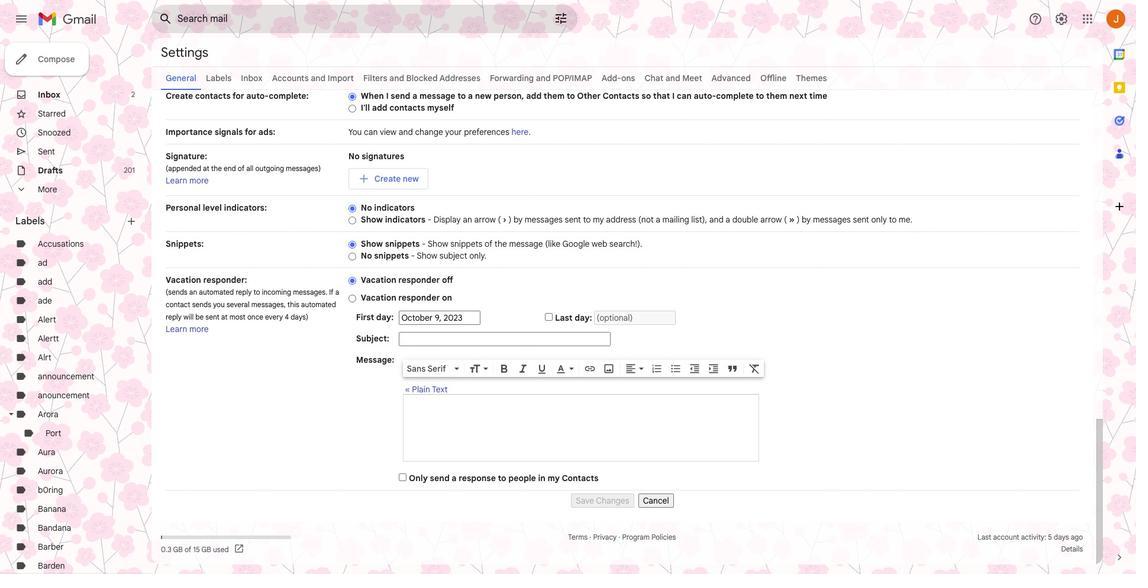 Task type: vqa. For each thing, say whether or not it's contained in the screenshot.
"SHARED"
no



Task type: describe. For each thing, give the bounding box(es) containing it.
a inside vacation responder: (sends an automated reply to incoming messages. if a contact sends you several messages, this automated reply will be sent at most once every 4 days) learn more
[[336, 288, 339, 297]]

Last day: checkbox
[[546, 313, 553, 321]]

remove formatting ‪(⌘\)‬ image
[[749, 363, 761, 375]]

of inside footer
[[185, 545, 191, 554]]

level
[[203, 203, 222, 213]]

last account activity: 5 days ago details
[[978, 533, 1084, 554]]

snippets up only. at left
[[451, 239, 483, 249]]

only
[[872, 214, 888, 225]]

alrt
[[38, 352, 51, 363]]

bandana link
[[38, 523, 71, 534]]

aurora link
[[38, 466, 63, 477]]

i'll
[[361, 102, 370, 113]]

2 gb from the left
[[202, 545, 211, 554]]

1 ) from the left
[[509, 214, 512, 225]]

vacation for vacation responder: (sends an automated reply to incoming messages. if a contact sends you several messages, this automated reply will be sent at most once every 4 days) learn more
[[166, 275, 201, 285]]

accounts and import link
[[272, 73, 354, 83]]

learn inside signature: (appended at the end of all outgoing messages) learn more
[[166, 175, 187, 186]]

compose
[[38, 54, 75, 65]]

and for filters
[[390, 73, 404, 83]]

show snippets - show snippets of the message (like google web search!).
[[361, 239, 643, 249]]

add-ons link
[[602, 73, 636, 83]]

2 auto- from the left
[[694, 91, 717, 101]]

barden
[[38, 561, 65, 571]]

responder:
[[203, 275, 247, 285]]

to down offline
[[756, 91, 765, 101]]

at inside vacation responder: (sends an automated reply to incoming messages. if a contact sends you several messages, this automated reply will be sent at most once every 4 days) learn more
[[221, 313, 228, 322]]

be
[[196, 313, 204, 322]]

banana
[[38, 504, 66, 515]]

themes
[[797, 73, 828, 83]]

alert
[[38, 314, 56, 325]]

.
[[529, 127, 531, 137]]

last day:
[[555, 313, 593, 323]]

(not
[[639, 214, 654, 225]]

for for contacts
[[233, 91, 244, 101]]

drafts
[[38, 165, 63, 176]]

sent link
[[38, 146, 55, 157]]

- for display an arrow (
[[428, 214, 432, 225]]

importance
[[166, 127, 213, 137]]

most
[[230, 313, 246, 322]]

indicators for show
[[385, 214, 426, 225]]

create for create contacts for auto-complete:
[[166, 91, 193, 101]]

b0ring link
[[38, 485, 63, 496]]

2 i from the left
[[673, 91, 675, 101]]

labels for labels heading
[[15, 216, 45, 227]]

vacation responder off
[[361, 275, 454, 285]]

settings image
[[1055, 12, 1069, 26]]

and right list),
[[710, 214, 724, 225]]

add inside labels "navigation"
[[38, 277, 52, 287]]

no indicators
[[361, 203, 415, 213]]

learn inside vacation responder: (sends an automated reply to incoming messages. if a contact sends you several messages, this automated reply will be sent at most once every 4 days) learn more
[[166, 324, 187, 335]]

settings
[[161, 44, 209, 60]]

quote ‪(⌘⇧9)‬ image
[[727, 363, 739, 375]]

on
[[442, 293, 452, 303]]

privacy link
[[594, 533, 617, 542]]

display
[[434, 214, 461, 225]]

support image
[[1029, 12, 1043, 26]]

Only send a response to people in my Contacts checkbox
[[399, 474, 407, 481]]

at inside signature: (appended at the end of all outgoing messages) learn more
[[203, 164, 209, 173]]

for for signals
[[245, 127, 257, 137]]

sans serif
[[407, 363, 446, 374]]

0.3
[[161, 545, 171, 554]]

italic ‪(⌘i)‬ image
[[518, 363, 530, 375]]

1 vertical spatial automated
[[301, 300, 336, 309]]

accounts
[[272, 73, 309, 83]]

a up i'll add contacts myself
[[413, 91, 418, 101]]

advanced link
[[712, 73, 751, 83]]

day: for first day:
[[377, 312, 394, 323]]

incoming
[[262, 288, 291, 297]]

0 horizontal spatial automated
[[199, 288, 234, 297]]

program
[[623, 533, 650, 542]]

- for show snippets of the message (like google web search!).
[[422, 239, 426, 249]]

and right the view
[[399, 127, 413, 137]]

1 vertical spatial can
[[364, 127, 378, 137]]

show up no snippets - show subject only. at left top
[[428, 239, 449, 249]]

in
[[539, 473, 546, 484]]

barden link
[[38, 561, 65, 571]]

2 messages from the left
[[814, 214, 851, 225]]

2 by from the left
[[802, 214, 811, 225]]

I'll add contacts myself radio
[[349, 104, 356, 113]]

a left double
[[726, 214, 731, 225]]

double
[[733, 214, 759, 225]]

anouncement
[[38, 390, 90, 401]]

indent more ‪(⌘])‬ image
[[708, 363, 720, 375]]

message:
[[356, 355, 395, 365]]

signature:
[[166, 151, 207, 162]]

0 vertical spatial can
[[677, 91, 692, 101]]

labels link
[[206, 73, 232, 83]]

1 ( from the left
[[498, 214, 501, 225]]

Vacation responder on radio
[[349, 294, 356, 303]]

people
[[509, 473, 536, 484]]

change
[[415, 127, 443, 137]]

0 vertical spatial new
[[475, 91, 492, 101]]

gmail image
[[38, 7, 102, 31]]

all
[[246, 164, 254, 173]]

aura
[[38, 447, 55, 458]]

here
[[512, 127, 529, 137]]

inbox for inbox link to the left
[[38, 89, 60, 100]]

add-ons
[[602, 73, 636, 83]]

aurora
[[38, 466, 63, 477]]

1 vertical spatial the
[[495, 239, 507, 249]]

to down addresses
[[458, 91, 466, 101]]

general
[[166, 73, 197, 83]]

changes
[[596, 496, 630, 506]]

forwarding
[[490, 73, 534, 83]]

terms link
[[569, 533, 588, 542]]

formatting options toolbar
[[403, 360, 765, 377]]

201
[[124, 166, 135, 175]]

0 vertical spatial send
[[391, 91, 411, 101]]

several
[[227, 300, 250, 309]]

show left subject
[[417, 250, 438, 261]]

0 vertical spatial contacts
[[603, 91, 640, 101]]

2 horizontal spatial sent
[[854, 214, 870, 225]]

banana link
[[38, 504, 66, 515]]

Show snippets radio
[[349, 240, 356, 249]]

bold ‪(⌘b)‬ image
[[499, 363, 511, 375]]

labels heading
[[15, 216, 126, 227]]

filters
[[364, 73, 388, 83]]

»
[[790, 214, 795, 225]]

search mail image
[[155, 8, 176, 30]]

1 horizontal spatial sent
[[565, 214, 581, 225]]

no for no signatures
[[349, 151, 360, 162]]

(appended
[[166, 164, 201, 173]]

Vacation responder text field
[[404, 401, 759, 455]]

0 vertical spatial add
[[527, 91, 542, 101]]

« plain text
[[405, 384, 448, 395]]

to down pop/imap
[[567, 91, 576, 101]]

i'll add contacts myself
[[361, 102, 455, 113]]

inbox for topmost inbox link
[[241, 73, 263, 83]]

last for last account activity: 5 days ago details
[[978, 533, 992, 542]]

0 horizontal spatial my
[[548, 473, 560, 484]]

snippets for show snippets of the message (like google web search!).
[[385, 239, 420, 249]]

link ‪(⌘k)‬ image
[[585, 363, 597, 375]]

importance signals for ads:
[[166, 127, 276, 137]]

0 horizontal spatial inbox link
[[38, 89, 60, 100]]

terms · privacy · program policies
[[569, 533, 676, 542]]

outgoing
[[255, 164, 284, 173]]

only.
[[470, 250, 487, 261]]

0 vertical spatial inbox link
[[241, 73, 263, 83]]

Vacation responder off radio
[[349, 276, 356, 285]]

create contacts for auto-complete:
[[166, 91, 309, 101]]

follow link to manage storage image
[[234, 544, 246, 555]]

and for chat
[[666, 73, 681, 83]]

cancel
[[644, 496, 670, 506]]

themes link
[[797, 73, 828, 83]]

an inside vacation responder: (sends an automated reply to incoming messages. if a contact sends you several messages, this automated reply will be sent at most once every 4 days) learn more
[[189, 288, 197, 297]]

search!).
[[610, 239, 643, 249]]

account
[[994, 533, 1020, 542]]

1 arrow from the left
[[475, 214, 496, 225]]

and for forwarding
[[536, 73, 551, 83]]

1 gb from the left
[[173, 545, 183, 554]]

2 vertical spatial no
[[361, 250, 372, 261]]

you can view and change your preferences here .
[[349, 127, 531, 137]]

arora
[[38, 409, 59, 420]]

details
[[1062, 545, 1084, 554]]

no snippets - show subject only.
[[361, 250, 487, 261]]

- for show subject only.
[[411, 250, 415, 261]]

0.3 gb of 15 gb used
[[161, 545, 229, 554]]

snippets:
[[166, 239, 204, 249]]



Task type: locate. For each thing, give the bounding box(es) containing it.
1 vertical spatial learn
[[166, 324, 187, 335]]

0 vertical spatial learn more link
[[166, 175, 209, 186]]

this
[[288, 300, 299, 309]]

program policies link
[[623, 533, 676, 542]]

signatures
[[362, 151, 405, 162]]

1 horizontal spatial of
[[238, 164, 245, 173]]

0 horizontal spatial i
[[386, 91, 389, 101]]

and right chat
[[666, 73, 681, 83]]

Subject text field
[[399, 332, 611, 346]]

chat and meet link
[[645, 73, 703, 83]]

chat and meet
[[645, 73, 703, 83]]

0 vertical spatial indicators
[[374, 203, 415, 213]]

my left address
[[593, 214, 604, 225]]

) right ›
[[509, 214, 512, 225]]

insert image image
[[604, 363, 615, 375]]

0 horizontal spatial contacts
[[195, 91, 231, 101]]

them down forwarding and pop/imap "link"
[[544, 91, 565, 101]]

1 horizontal spatial gb
[[202, 545, 211, 554]]

learn down "(appended"
[[166, 175, 187, 186]]

for left ads:
[[245, 127, 257, 137]]

list),
[[692, 214, 708, 225]]

learn more link for (appended
[[166, 175, 209, 186]]

send up i'll add contacts myself
[[391, 91, 411, 101]]

sent left only
[[854, 214, 870, 225]]

indent less ‪(⌘[)‬ image
[[689, 363, 701, 375]]

0 horizontal spatial contacts
[[562, 473, 599, 484]]

1 i from the left
[[386, 91, 389, 101]]

(sends
[[166, 288, 188, 297]]

1 vertical spatial my
[[548, 473, 560, 484]]

of for snippets
[[485, 239, 493, 249]]

advanced search options image
[[550, 7, 573, 30]]

1 vertical spatial reply
[[166, 313, 182, 322]]

last for last day:
[[555, 313, 573, 323]]

responder up vacation responder on
[[399, 275, 440, 285]]

add down forwarding and pop/imap "link"
[[527, 91, 542, 101]]

0 horizontal spatial labels
[[15, 216, 45, 227]]

0 vertical spatial at
[[203, 164, 209, 173]]

1 vertical spatial of
[[485, 239, 493, 249]]

show right show indicators radio
[[361, 214, 383, 225]]

2
[[131, 90, 135, 99]]

last left account
[[978, 533, 992, 542]]

2 horizontal spatial -
[[428, 214, 432, 225]]

google
[[563, 239, 590, 249]]

indicators down no indicators
[[385, 214, 426, 225]]

by right »
[[802, 214, 811, 225]]

i right when
[[386, 91, 389, 101]]

2 vertical spatial -
[[411, 250, 415, 261]]

at right "(appended"
[[203, 164, 209, 173]]

a down addresses
[[468, 91, 473, 101]]

vacation for vacation responder on
[[361, 293, 397, 303]]

vacation
[[166, 275, 201, 285], [361, 275, 397, 285], [361, 293, 397, 303]]

1 horizontal spatial labels
[[206, 73, 232, 83]]

1 horizontal spatial ·
[[619, 533, 621, 542]]

2 ) from the left
[[797, 214, 800, 225]]

them down offline
[[767, 91, 788, 101]]

footer
[[152, 532, 1094, 555]]

create down signatures
[[375, 173, 401, 184]]

vacation right vacation responder off option
[[361, 275, 397, 285]]

labels navigation
[[0, 38, 152, 574]]

at left most
[[221, 313, 228, 322]]

anouncement link
[[38, 390, 90, 401]]

new left the "person,"
[[475, 91, 492, 101]]

main menu image
[[14, 12, 28, 26]]

indicators for no
[[374, 203, 415, 213]]

None search field
[[152, 5, 578, 33]]

and left import
[[311, 73, 326, 83]]

contacts
[[603, 91, 640, 101], [562, 473, 599, 484]]

ads:
[[259, 127, 276, 137]]

inbox link up starred link
[[38, 89, 60, 100]]

automated up you
[[199, 288, 234, 297]]

0 vertical spatial message
[[420, 91, 456, 101]]

responder for on
[[399, 293, 440, 303]]

0 horizontal spatial can
[[364, 127, 378, 137]]

pop/imap
[[553, 73, 593, 83]]

to left me. on the right of the page
[[890, 214, 897, 225]]

- left display
[[428, 214, 432, 225]]

no for no indicators
[[361, 203, 372, 213]]

0 vertical spatial reply
[[236, 288, 252, 297]]

of up only. at left
[[485, 239, 493, 249]]

- up vacation responder off
[[411, 250, 415, 261]]

i right that at the top right of the page
[[673, 91, 675, 101]]

last inside last account activity: 5 days ago details
[[978, 533, 992, 542]]

navigation containing save changes
[[166, 491, 1080, 508]]

starred
[[38, 108, 66, 119]]

complete
[[717, 91, 754, 101]]

snippets up vacation responder off
[[374, 250, 409, 261]]

sans serif option
[[405, 363, 453, 375]]

vacation responder: (sends an automated reply to incoming messages. if a contact sends you several messages, this automated reply will be sent at most once every 4 days) learn more
[[166, 275, 339, 335]]

0 vertical spatial learn
[[166, 175, 187, 186]]

0 horizontal spatial )
[[509, 214, 512, 225]]

add
[[527, 91, 542, 101], [372, 102, 388, 113], [38, 277, 52, 287]]

messages,
[[252, 300, 286, 309]]

1 vertical spatial inbox link
[[38, 89, 60, 100]]

arrow
[[475, 214, 496, 225], [761, 214, 782, 225]]

1 horizontal spatial day:
[[575, 313, 593, 323]]

1 responder from the top
[[399, 275, 440, 285]]

more button
[[0, 180, 142, 199]]

underline ‪(⌘u)‬ image
[[537, 363, 549, 375]]

my right in
[[548, 473, 560, 484]]

0 vertical spatial responder
[[399, 275, 440, 285]]

to inside vacation responder: (sends an automated reply to incoming messages. if a contact sends you several messages, this automated reply will be sent at most once every 4 days) learn more
[[254, 288, 260, 297]]

No indicators radio
[[349, 204, 356, 213]]

5
[[1049, 533, 1053, 542]]

learn more link for responder:
[[166, 324, 209, 335]]

1 vertical spatial no
[[361, 203, 372, 213]]

signals
[[215, 127, 243, 137]]

a
[[413, 91, 418, 101], [468, 91, 473, 101], [656, 214, 661, 225], [726, 214, 731, 225], [336, 288, 339, 297], [452, 473, 457, 484]]

1 vertical spatial learn more link
[[166, 324, 209, 335]]

1 horizontal spatial automated
[[301, 300, 336, 309]]

day: for last day:
[[575, 313, 593, 323]]

learn more link down "(appended"
[[166, 175, 209, 186]]

bulleted list ‪(⌘⇧8)‬ image
[[671, 363, 682, 375]]

2 horizontal spatial of
[[485, 239, 493, 249]]

only send a response to people in my contacts
[[409, 473, 599, 484]]

vacation inside vacation responder: (sends an automated reply to incoming messages. if a contact sends you several messages, this automated reply will be sent at most once every 4 days) learn more
[[166, 275, 201, 285]]

barber link
[[38, 542, 64, 552]]

more inside signature: (appended at the end of all outgoing messages) learn more
[[190, 175, 209, 186]]

2 · from the left
[[619, 533, 621, 542]]

messages up '(like'
[[525, 214, 563, 225]]

1 horizontal spatial inbox
[[241, 73, 263, 83]]

0 horizontal spatial an
[[189, 288, 197, 297]]

sent right be at the left of page
[[206, 313, 220, 322]]

0 horizontal spatial the
[[211, 164, 222, 173]]

1 vertical spatial contacts
[[562, 473, 599, 484]]

of inside signature: (appended at the end of all outgoing messages) learn more
[[238, 164, 245, 173]]

1 horizontal spatial by
[[802, 214, 811, 225]]

0 horizontal spatial arrow
[[475, 214, 496, 225]]

1 auto- from the left
[[246, 91, 269, 101]]

labels down more
[[15, 216, 45, 227]]

( left ›
[[498, 214, 501, 225]]

0 vertical spatial for
[[233, 91, 244, 101]]

2 arrow from the left
[[761, 214, 782, 225]]

compose button
[[5, 43, 89, 76]]

reply down contact
[[166, 313, 182, 322]]

0 horizontal spatial day:
[[377, 312, 394, 323]]

other
[[577, 91, 601, 101]]

automated down 'messages.'
[[301, 300, 336, 309]]

1 horizontal spatial messages
[[814, 214, 851, 225]]

of for end
[[238, 164, 245, 173]]

0 horizontal spatial by
[[514, 214, 523, 225]]

2 responder from the top
[[399, 293, 440, 303]]

1 vertical spatial labels
[[15, 216, 45, 227]]

1 horizontal spatial new
[[475, 91, 492, 101]]

1 vertical spatial an
[[189, 288, 197, 297]]

(
[[498, 214, 501, 225], [785, 214, 788, 225]]

contacts up the view
[[390, 102, 425, 113]]

accounts and import
[[272, 73, 354, 83]]

0 horizontal spatial gb
[[173, 545, 183, 554]]

mailing
[[663, 214, 690, 225]]

port link
[[46, 428, 61, 439]]

to up google in the top of the page
[[584, 214, 591, 225]]

) right »
[[797, 214, 800, 225]]

of left all
[[238, 164, 245, 173]]

0 horizontal spatial ·
[[590, 533, 592, 542]]

When I send a message to a new person, add them to Other Contacts so that I can auto-complete to them next time radio
[[349, 92, 356, 101]]

1 horizontal spatial at
[[221, 313, 228, 322]]

new inside create new "button"
[[403, 173, 419, 184]]

sent up google in the top of the page
[[565, 214, 581, 225]]

vacation up first day:
[[361, 293, 397, 303]]

port
[[46, 428, 61, 439]]

by right ›
[[514, 214, 523, 225]]

0 horizontal spatial create
[[166, 91, 193, 101]]

day: right first
[[377, 312, 394, 323]]

drafts link
[[38, 165, 63, 176]]

1 horizontal spatial add
[[372, 102, 388, 113]]

chat
[[645, 73, 664, 83]]

save changes button
[[572, 494, 635, 508]]

1 horizontal spatial -
[[422, 239, 426, 249]]

show indicators - display an arrow ( › ) by messages sent to my address (not a mailing list), and a double arrow ( » ) by messages sent only to me.
[[361, 214, 913, 225]]

Search mail text field
[[178, 13, 521, 25]]

2 learn more link from the top
[[166, 324, 209, 335]]

1 horizontal spatial arrow
[[761, 214, 782, 225]]

ade
[[38, 295, 52, 306]]

responder for off
[[399, 275, 440, 285]]

1 horizontal spatial reply
[[236, 288, 252, 297]]

create
[[166, 91, 193, 101], [375, 173, 401, 184]]

message up myself
[[420, 91, 456, 101]]

1 vertical spatial responder
[[399, 293, 440, 303]]

web
[[592, 239, 608, 249]]

a right (not
[[656, 214, 661, 225]]

responder down vacation responder off
[[399, 293, 440, 303]]

1 horizontal spatial the
[[495, 239, 507, 249]]

footer containing terms
[[152, 532, 1094, 555]]

view
[[380, 127, 397, 137]]

address
[[607, 214, 637, 225]]

1 horizontal spatial an
[[463, 214, 473, 225]]

to left "people"
[[498, 473, 507, 484]]

0 vertical spatial contacts
[[195, 91, 231, 101]]

no right no indicators radio
[[361, 203, 372, 213]]

snippets for show subject only.
[[374, 250, 409, 261]]

0 horizontal spatial of
[[185, 545, 191, 554]]

0 vertical spatial create
[[166, 91, 193, 101]]

response
[[459, 473, 496, 484]]

of
[[238, 164, 245, 173], [485, 239, 493, 249], [185, 545, 191, 554]]

responder
[[399, 275, 440, 285], [399, 293, 440, 303]]

1 messages from the left
[[525, 214, 563, 225]]

auto- down meet in the top of the page
[[694, 91, 717, 101]]

sends
[[192, 300, 211, 309]]

Last day: text field
[[595, 311, 676, 325]]

more inside vacation responder: (sends an automated reply to incoming messages. if a contact sends you several messages, this automated reply will be sent at most once every 4 days) learn more
[[190, 324, 209, 335]]

0 horizontal spatial add
[[38, 277, 52, 287]]

arrow left ›
[[475, 214, 496, 225]]

aura link
[[38, 447, 55, 458]]

1 horizontal spatial inbox link
[[241, 73, 263, 83]]

add down when
[[372, 102, 388, 113]]

2 vertical spatial add
[[38, 277, 52, 287]]

navigation
[[166, 491, 1080, 508]]

sent inside vacation responder: (sends an automated reply to incoming messages. if a contact sends you several messages, this automated reply will be sent at most once every 4 days) learn more
[[206, 313, 220, 322]]

can down meet in the top of the page
[[677, 91, 692, 101]]

starred link
[[38, 108, 66, 119]]

0 vertical spatial my
[[593, 214, 604, 225]]

days
[[1055, 533, 1070, 542]]

learn down the will
[[166, 324, 187, 335]]

contacts
[[195, 91, 231, 101], [390, 102, 425, 113]]

contacts down labels 'link'
[[195, 91, 231, 101]]

0 vertical spatial inbox
[[241, 73, 263, 83]]

reply up several
[[236, 288, 252, 297]]

1 horizontal spatial auto-
[[694, 91, 717, 101]]

ago
[[1072, 533, 1084, 542]]

ad link
[[38, 258, 47, 268]]

0 horizontal spatial message
[[420, 91, 456, 101]]

No snippets radio
[[349, 252, 356, 261]]

once
[[247, 313, 263, 322]]

day: right fixed end date option
[[575, 313, 593, 323]]

gb right 0.3
[[173, 545, 183, 554]]

create for create new
[[375, 173, 401, 184]]

- up no snippets - show subject only. at left top
[[422, 239, 426, 249]]

sent
[[565, 214, 581, 225], [854, 214, 870, 225], [206, 313, 220, 322]]

1 vertical spatial indicators
[[385, 214, 426, 225]]

blocked
[[407, 73, 438, 83]]

1 vertical spatial last
[[978, 533, 992, 542]]

sent
[[38, 146, 55, 157]]

contacts up save
[[562, 473, 599, 484]]

2 vertical spatial of
[[185, 545, 191, 554]]

1 learn more link from the top
[[166, 175, 209, 186]]

contact
[[166, 300, 190, 309]]

add up the ade link
[[38, 277, 52, 287]]

if
[[329, 288, 334, 297]]

1 horizontal spatial my
[[593, 214, 604, 225]]

tab list
[[1104, 38, 1137, 532]]

labels for labels 'link'
[[206, 73, 232, 83]]

show right show snippets radio
[[361, 239, 383, 249]]

my
[[593, 214, 604, 225], [548, 473, 560, 484]]

1 vertical spatial contacts
[[390, 102, 425, 113]]

a right the if
[[336, 288, 339, 297]]

snippets up no snippets - show subject only. at left top
[[385, 239, 420, 249]]

1 vertical spatial new
[[403, 173, 419, 184]]

can
[[677, 91, 692, 101], [364, 127, 378, 137]]

0 horizontal spatial last
[[555, 313, 573, 323]]

the down ›
[[495, 239, 507, 249]]

of left 15
[[185, 545, 191, 554]]

0 vertical spatial -
[[428, 214, 432, 225]]

· right privacy
[[619, 533, 621, 542]]

day:
[[377, 312, 394, 323], [575, 313, 593, 323]]

1 more from the top
[[190, 175, 209, 186]]

to up messages, on the bottom
[[254, 288, 260, 297]]

when
[[361, 91, 384, 101]]

0 horizontal spatial sent
[[206, 313, 220, 322]]

addresses
[[440, 73, 481, 83]]

so
[[642, 91, 651, 101]]

for up signals
[[233, 91, 244, 101]]

vacation for vacation responder off
[[361, 275, 397, 285]]

( left »
[[785, 214, 788, 225]]

first
[[356, 312, 374, 323]]

save
[[576, 496, 594, 506]]

1 horizontal spatial send
[[430, 473, 450, 484]]

Show indicators radio
[[349, 216, 356, 225]]

0 vertical spatial an
[[463, 214, 473, 225]]

0 horizontal spatial for
[[233, 91, 244, 101]]

inbox inside labels "navigation"
[[38, 89, 60, 100]]

0 vertical spatial no
[[349, 151, 360, 162]]

1 by from the left
[[514, 214, 523, 225]]

· right terms link
[[590, 533, 592, 542]]

snoozed
[[38, 127, 71, 138]]

and for accounts
[[311, 73, 326, 83]]

bandana
[[38, 523, 71, 534]]

2 learn from the top
[[166, 324, 187, 335]]

gb right 15
[[202, 545, 211, 554]]

the inside signature: (appended at the end of all outgoing messages) learn more
[[211, 164, 222, 173]]

1 horizontal spatial can
[[677, 91, 692, 101]]

1 vertical spatial inbox
[[38, 89, 60, 100]]

arrow left »
[[761, 214, 782, 225]]

1 · from the left
[[590, 533, 592, 542]]

an up sends
[[189, 288, 197, 297]]

2 more from the top
[[190, 324, 209, 335]]

subject
[[440, 250, 468, 261]]

no signatures
[[349, 151, 405, 162]]

more down "(appended"
[[190, 175, 209, 186]]

2 horizontal spatial add
[[527, 91, 542, 101]]

1 horizontal spatial create
[[375, 173, 401, 184]]

contacts down add-ons
[[603, 91, 640, 101]]

no right no snippets radio
[[361, 250, 372, 261]]

2 them from the left
[[767, 91, 788, 101]]

create inside create new "button"
[[375, 173, 401, 184]]

a left "response"
[[452, 473, 457, 484]]

1 horizontal spatial message
[[509, 239, 543, 249]]

First day: text field
[[399, 311, 481, 325]]

can right you
[[364, 127, 378, 137]]

labels inside "navigation"
[[15, 216, 45, 227]]

1 vertical spatial add
[[372, 102, 388, 113]]

new down signatures
[[403, 173, 419, 184]]

inbox up create contacts for auto-complete:
[[241, 73, 263, 83]]

person,
[[494, 91, 524, 101]]

0 vertical spatial labels
[[206, 73, 232, 83]]

messages right »
[[814, 214, 851, 225]]

vacation up (sends
[[166, 275, 201, 285]]

your
[[445, 127, 462, 137]]

send right only
[[430, 473, 450, 484]]

for
[[233, 91, 244, 101], [245, 127, 257, 137]]

every
[[265, 313, 283, 322]]

create down the general link
[[166, 91, 193, 101]]

2 ( from the left
[[785, 214, 788, 225]]

message left '(like'
[[509, 239, 543, 249]]

1 horizontal spatial (
[[785, 214, 788, 225]]

0 horizontal spatial send
[[391, 91, 411, 101]]

1 vertical spatial create
[[375, 173, 401, 184]]

alertt link
[[38, 333, 59, 344]]

1 them from the left
[[544, 91, 565, 101]]

numbered list ‪(⌘⇧7)‬ image
[[652, 363, 663, 375]]

1 horizontal spatial contacts
[[603, 91, 640, 101]]

serif
[[428, 363, 446, 374]]

messages.
[[293, 288, 328, 297]]

0 vertical spatial of
[[238, 164, 245, 173]]

0 horizontal spatial them
[[544, 91, 565, 101]]

1 vertical spatial at
[[221, 313, 228, 322]]

1 horizontal spatial them
[[767, 91, 788, 101]]

indicators down create new
[[374, 203, 415, 213]]

and right 'filters'
[[390, 73, 404, 83]]

1 horizontal spatial contacts
[[390, 102, 425, 113]]

0 horizontal spatial -
[[411, 250, 415, 261]]

more
[[190, 175, 209, 186], [190, 324, 209, 335]]

more down be at the left of page
[[190, 324, 209, 335]]

inbox up starred link
[[38, 89, 60, 100]]

1 learn from the top
[[166, 175, 187, 186]]



